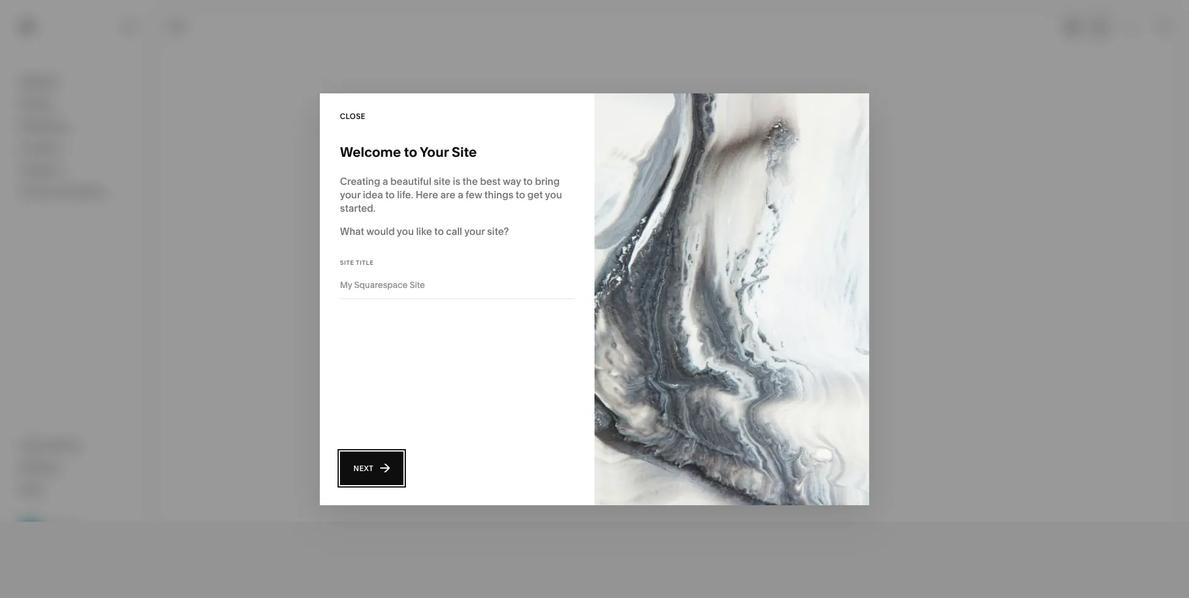 Task type: locate. For each thing, give the bounding box(es) containing it.
help link
[[20, 483, 42, 496]]

site up the the
[[452, 144, 477, 160]]

your right call
[[465, 225, 485, 237]]

site
[[452, 144, 477, 160], [340, 259, 355, 266]]

to left get
[[516, 188, 526, 201]]

creating a beautiful site is the best way to bring your idea to life. here are a few things to get you started.
[[340, 175, 562, 214]]

tab list
[[1059, 17, 1115, 36]]

you left like
[[397, 225, 414, 237]]

toggle site styles editing image
[[1123, 16, 1145, 38]]

you down the 'bring'
[[545, 188, 562, 201]]

selling link
[[20, 97, 136, 112]]

1 vertical spatial site
[[340, 259, 355, 266]]

0 vertical spatial site
[[452, 144, 477, 160]]

next button
[[340, 452, 404, 485]]

1 horizontal spatial site
[[452, 144, 477, 160]]

0 vertical spatial your
[[340, 188, 361, 201]]

would
[[367, 225, 395, 237]]

site
[[434, 175, 451, 187]]

a right are on the top of page
[[458, 188, 464, 201]]

1 vertical spatial you
[[397, 225, 414, 237]]

to left life.
[[386, 188, 395, 201]]

analytics link
[[20, 163, 136, 178]]

a
[[383, 175, 388, 187], [458, 188, 464, 201]]

get
[[528, 188, 543, 201]]

you
[[545, 188, 562, 201], [397, 225, 414, 237]]

1 vertical spatial a
[[458, 188, 464, 201]]

0 horizontal spatial your
[[340, 188, 361, 201]]

like
[[416, 225, 432, 237]]

few
[[466, 188, 483, 201]]

marketing link
[[20, 119, 136, 134]]

close
[[340, 112, 366, 121]]

a up idea
[[383, 175, 388, 187]]

0 vertical spatial you
[[545, 188, 562, 201]]

library
[[49, 440, 81, 452]]

0 vertical spatial a
[[383, 175, 388, 187]]

settings
[[20, 462, 59, 474]]

1 horizontal spatial you
[[545, 188, 562, 201]]

is
[[453, 175, 461, 187]]

settings link
[[20, 461, 136, 476]]

your up started.
[[340, 188, 361, 201]]

close button
[[340, 106, 366, 128]]

here
[[416, 188, 438, 201]]

way
[[503, 175, 521, 187]]

things
[[485, 188, 514, 201]]

idea
[[363, 188, 383, 201]]

site left title
[[340, 259, 355, 266]]

to right like
[[435, 225, 444, 237]]

1 horizontal spatial your
[[465, 225, 485, 237]]

call
[[446, 225, 463, 237]]

to
[[404, 144, 418, 160], [524, 175, 533, 187], [386, 188, 395, 201], [516, 188, 526, 201], [435, 225, 444, 237]]

your
[[340, 188, 361, 201], [465, 225, 485, 237]]

site?
[[488, 225, 509, 237]]

1 horizontal spatial a
[[458, 188, 464, 201]]

website link
[[20, 75, 136, 90]]

started.
[[340, 202, 376, 214]]



Task type: vqa. For each thing, say whether or not it's contained in the screenshot.
Asset Library
yes



Task type: describe. For each thing, give the bounding box(es) containing it.
welcome
[[340, 144, 401, 160]]

title
[[356, 259, 374, 266]]

edit button
[[162, 15, 195, 38]]

what would you like to call your site?
[[340, 225, 509, 237]]

your inside creating a beautiful site is the best way to bring your idea to life. here are a few things to get you started.
[[340, 188, 361, 201]]

to left your
[[404, 144, 418, 160]]

0 horizontal spatial site
[[340, 259, 355, 266]]

Site Title field
[[340, 278, 575, 292]]

to up get
[[524, 175, 533, 187]]

your
[[420, 144, 449, 160]]

acuity scheduling link
[[20, 185, 136, 200]]

asset
[[20, 440, 47, 452]]

bring
[[535, 175, 560, 187]]

analytics
[[20, 164, 63, 176]]

website
[[20, 76, 58, 88]]

marketing
[[20, 120, 68, 132]]

what
[[340, 225, 365, 237]]

the
[[463, 175, 478, 187]]

you inside creating a beautiful site is the best way to bring your idea to life. here are a few things to get you started.
[[545, 188, 562, 201]]

acuity scheduling
[[20, 186, 105, 198]]

selling
[[20, 98, 52, 110]]

scheduling
[[52, 186, 105, 198]]

contacts
[[20, 142, 62, 154]]

next
[[354, 464, 374, 473]]

life.
[[397, 188, 414, 201]]

welcome to your site
[[340, 144, 477, 160]]

best
[[480, 175, 501, 187]]

1 vertical spatial your
[[465, 225, 485, 237]]

0 horizontal spatial a
[[383, 175, 388, 187]]

contacts link
[[20, 141, 136, 156]]

0 horizontal spatial you
[[397, 225, 414, 237]]

beautiful
[[391, 175, 432, 187]]

site title
[[340, 259, 374, 266]]

help
[[20, 484, 42, 496]]

acuity
[[20, 186, 50, 198]]

asset library link
[[20, 439, 136, 454]]

asset library
[[20, 440, 81, 452]]

creating
[[340, 175, 381, 187]]

are
[[441, 188, 456, 201]]

edit
[[170, 22, 187, 31]]



